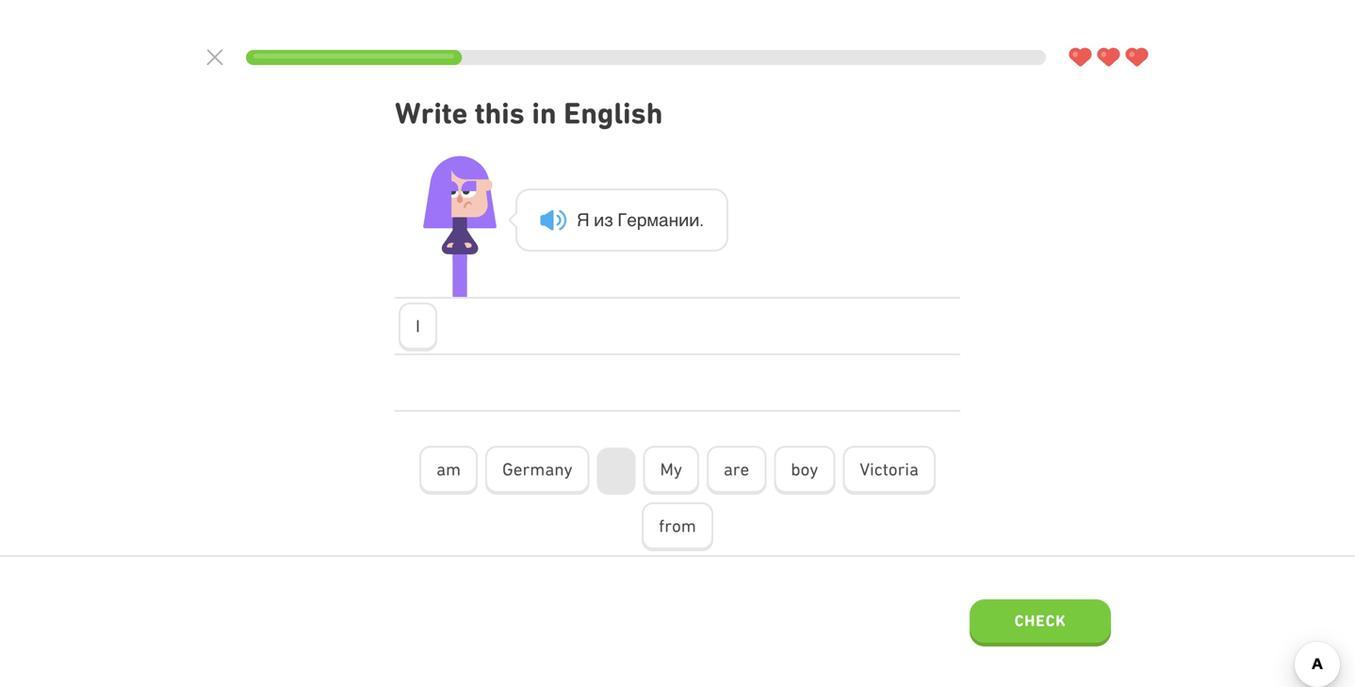 Task type: describe. For each thing, give the bounding box(es) containing it.
р
[[637, 210, 647, 230]]

.
[[700, 210, 704, 230]]

my button
[[643, 446, 699, 495]]

my
[[660, 459, 683, 479]]

а
[[659, 210, 669, 230]]

check button
[[970, 600, 1112, 647]]

am button
[[420, 446, 478, 495]]

am
[[437, 459, 461, 479]]

1 и from the left
[[594, 210, 605, 230]]

boy
[[791, 459, 819, 479]]

г
[[618, 210, 627, 230]]

boy button
[[774, 446, 836, 495]]

from button
[[642, 503, 714, 551]]

м
[[647, 210, 659, 230]]

е
[[627, 210, 637, 230]]

и з г е р м а н и и .
[[594, 210, 704, 230]]

2 и from the left
[[679, 210, 689, 230]]

victoria
[[860, 459, 919, 479]]

write this in english
[[395, 96, 663, 131]]

write
[[395, 96, 468, 131]]

from
[[659, 516, 697, 536]]

english
[[564, 96, 663, 131]]

i
[[416, 316, 420, 336]]

germany button
[[486, 446, 590, 495]]

are
[[724, 459, 750, 479]]

this
[[475, 96, 525, 131]]



Task type: locate. For each thing, give the bounding box(es) containing it.
з
[[605, 210, 614, 230]]

3 и from the left
[[689, 210, 700, 230]]

и right н
[[689, 210, 700, 230]]

check
[[1015, 612, 1067, 630]]

germany
[[503, 459, 573, 479]]

i button
[[399, 303, 437, 352]]

are button
[[707, 446, 767, 495]]

in
[[532, 96, 557, 131]]

и right я
[[594, 210, 605, 230]]

и left .
[[679, 210, 689, 230]]

я
[[577, 210, 590, 230]]

н
[[669, 210, 679, 230]]

progress bar
[[246, 50, 1047, 65]]

и
[[594, 210, 605, 230], [679, 210, 689, 230], [689, 210, 700, 230]]

victoria button
[[843, 446, 936, 495]]



Task type: vqa. For each thing, say whether or not it's contained in the screenshot.
the to to the left
no



